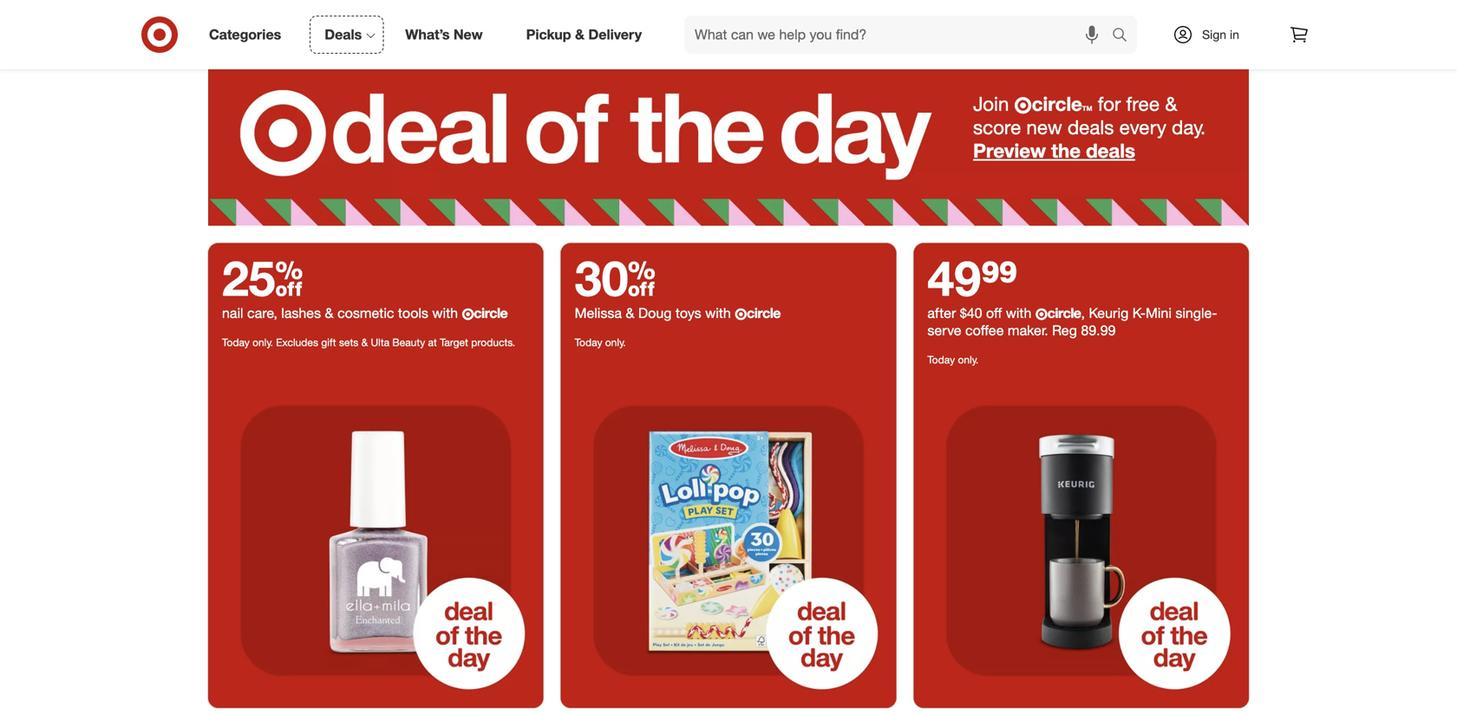 Task type: vqa. For each thing, say whether or not it's contained in the screenshot.
"categories"
yes



Task type: describe. For each thing, give the bounding box(es) containing it.
,
[[1081, 305, 1085, 322]]

maker.
[[1008, 322, 1048, 339]]

49 99
[[928, 248, 1018, 307]]

the
[[1051, 139, 1081, 163]]

sign in button
[[691, 8, 767, 46]]

target deal of the day image for 30
[[561, 373, 896, 709]]

in inside sign in 'button'
[[738, 19, 748, 34]]

& inside for free & score new deals every day. preview the deals
[[1165, 92, 1177, 116]]

2 horizontal spatial today
[[928, 353, 955, 366]]

toys
[[676, 305, 701, 322]]

keurig
[[1089, 305, 1129, 322]]

deals down the tm
[[1068, 115, 1114, 139]]

every
[[1119, 115, 1167, 139]]

2 horizontal spatial only.
[[958, 353, 979, 366]]

what's new
[[405, 26, 483, 43]]

99
[[981, 248, 1018, 307]]

sign in inside 'button'
[[709, 19, 748, 34]]

single-
[[1176, 305, 1217, 322]]

25
[[222, 248, 303, 307]]

what's
[[405, 26, 450, 43]]

serve
[[928, 322, 962, 339]]

at
[[428, 336, 437, 349]]

search button
[[1104, 16, 1146, 57]]

pickup
[[526, 26, 571, 43]]

deals
[[325, 26, 362, 43]]

target deal of the day image for 25
[[208, 373, 544, 709]]

gift
[[321, 336, 336, 349]]

score
[[973, 115, 1021, 139]]

day.
[[1172, 115, 1206, 139]]

circle for after $40 off with
[[1048, 305, 1081, 322]]

nail
[[222, 305, 243, 322]]

after
[[928, 305, 956, 322]]

$40
[[960, 305, 982, 322]]

deal of the day image
[[914, 373, 1249, 709]]

new
[[1027, 115, 1062, 139]]

49
[[928, 248, 981, 307]]

lashes
[[281, 305, 321, 322]]

k-
[[1133, 305, 1146, 322]]

circle for nail care, lashes & cosmetic tools with
[[474, 305, 508, 322]]

off
[[986, 305, 1002, 322]]

tools
[[398, 305, 428, 322]]

& right lashes
[[325, 305, 334, 322]]

89.99
[[1081, 322, 1116, 339]]

only. for 25
[[253, 336, 273, 349]]

tm
[[1082, 104, 1093, 113]]

nail care, lashes & cosmetic tools with
[[222, 305, 462, 322]]

what's new link
[[391, 16, 505, 54]]



Task type: locate. For each thing, give the bounding box(es) containing it.
0 horizontal spatial in
[[738, 19, 748, 34]]

circle for melissa & doug toys with
[[747, 305, 781, 322]]

today only. for after
[[928, 353, 979, 366]]

today only.
[[575, 336, 626, 349], [928, 353, 979, 366]]

0 horizontal spatial sign in
[[709, 19, 748, 34]]

with up maker.
[[1006, 305, 1032, 322]]

target
[[440, 336, 468, 349]]

reg
[[1052, 322, 1077, 339]]

30
[[575, 248, 656, 307]]

1 horizontal spatial today only.
[[928, 353, 979, 366]]

for free & score new deals every day. preview the deals
[[973, 92, 1206, 163]]

only. down "melissa"
[[605, 336, 626, 349]]

0 horizontal spatial only.
[[253, 336, 273, 349]]

today only. down "serve"
[[928, 353, 979, 366]]

1 with from the left
[[432, 305, 458, 322]]

mini
[[1146, 305, 1172, 322]]

0 horizontal spatial sign
[[709, 19, 735, 34]]

excludes
[[276, 336, 318, 349]]

sets
[[339, 336, 358, 349]]

only. down care,
[[253, 336, 273, 349]]

& left ulta
[[361, 336, 368, 349]]

&
[[575, 26, 585, 43], [1165, 92, 1177, 116], [325, 305, 334, 322], [626, 305, 634, 322], [361, 336, 368, 349]]

today down "serve"
[[928, 353, 955, 366]]

0 horizontal spatial today only.
[[575, 336, 626, 349]]

today down "melissa"
[[575, 336, 602, 349]]

circle
[[1032, 92, 1082, 116], [474, 305, 508, 322], [747, 305, 781, 322], [1048, 305, 1081, 322]]

deals right the
[[1086, 139, 1135, 163]]

& right free
[[1165, 92, 1177, 116]]

today for 30
[[575, 336, 602, 349]]

1 horizontal spatial sign in
[[1202, 27, 1239, 42]]

sign in inside 'link'
[[1202, 27, 1239, 42]]

& left doug
[[626, 305, 634, 322]]

today down nail
[[222, 336, 250, 349]]

delivery
[[588, 26, 642, 43]]

only. for 30
[[605, 336, 626, 349]]

with right toys
[[705, 305, 731, 322]]

in inside sign in 'link'
[[1230, 27, 1239, 42]]

melissa & doug toys with
[[575, 305, 735, 322]]

for
[[1098, 92, 1121, 116]]

melissa
[[575, 305, 622, 322]]

doug
[[638, 305, 672, 322]]

0 vertical spatial today only.
[[575, 336, 626, 349]]

1 horizontal spatial with
[[705, 305, 731, 322]]

sign inside 'button'
[[709, 19, 735, 34]]

target deal of the day image
[[208, 56, 1249, 226], [208, 373, 544, 709], [561, 373, 896, 709]]

in
[[738, 19, 748, 34], [1230, 27, 1239, 42]]

1 horizontal spatial in
[[1230, 27, 1239, 42]]

, keurig k-mini single- serve coffee maker. reg 89.99
[[928, 305, 1217, 339]]

only.
[[253, 336, 273, 349], [605, 336, 626, 349], [958, 353, 979, 366]]

categories
[[209, 26, 281, 43]]

1 horizontal spatial only.
[[605, 336, 626, 349]]

0 horizontal spatial today
[[222, 336, 250, 349]]

1 horizontal spatial today
[[575, 336, 602, 349]]

0 horizontal spatial with
[[432, 305, 458, 322]]

today for 25
[[222, 336, 250, 349]]

coffee
[[965, 322, 1004, 339]]

search
[[1104, 28, 1146, 45]]

3 with from the left
[[1006, 305, 1032, 322]]

with
[[432, 305, 458, 322], [705, 305, 731, 322], [1006, 305, 1032, 322]]

join
[[973, 92, 1009, 116]]

2 horizontal spatial with
[[1006, 305, 1032, 322]]

with up 'target'
[[432, 305, 458, 322]]

deals link
[[310, 16, 384, 54]]

ulta
[[371, 336, 390, 349]]

1 horizontal spatial sign
[[1202, 27, 1227, 42]]

today
[[222, 336, 250, 349], [575, 336, 602, 349], [928, 353, 955, 366]]

join ◎ circle tm
[[973, 92, 1093, 116]]

What can we help you find? suggestions appear below search field
[[684, 16, 1116, 54]]

preview
[[973, 139, 1046, 163]]

only. down the coffee
[[958, 353, 979, 366]]

& right 'pickup'
[[575, 26, 585, 43]]

new
[[454, 26, 483, 43]]

deals
[[1068, 115, 1114, 139], [1086, 139, 1135, 163]]

free
[[1126, 92, 1160, 116]]

today only. for melissa
[[575, 336, 626, 349]]

1 vertical spatial today only.
[[928, 353, 979, 366]]

products.
[[471, 336, 515, 349]]

pickup & delivery
[[526, 26, 642, 43]]

beauty
[[392, 336, 425, 349]]

after $40 off with
[[928, 305, 1036, 322]]

2 with from the left
[[705, 305, 731, 322]]

◎
[[1014, 96, 1032, 114]]

today only. excludes gift sets & ulta beauty at target products.
[[222, 336, 515, 349]]

cosmetic
[[337, 305, 394, 322]]

pickup & delivery link
[[511, 16, 664, 54]]

categories link
[[194, 16, 303, 54]]

sign in link
[[1158, 16, 1266, 54]]

sign
[[709, 19, 735, 34], [1202, 27, 1227, 42]]

sign inside 'link'
[[1202, 27, 1227, 42]]

today only. down "melissa"
[[575, 336, 626, 349]]

sign in
[[709, 19, 748, 34], [1202, 27, 1239, 42]]

care,
[[247, 305, 277, 322]]



